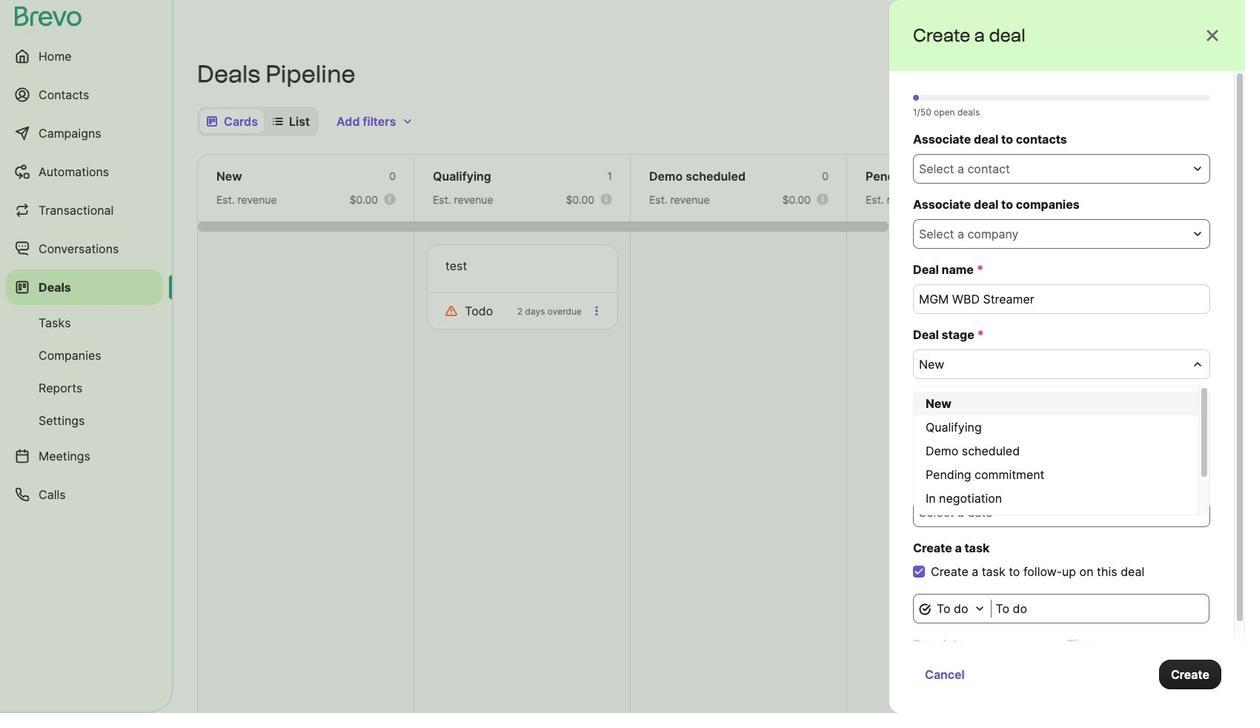 Task type: describe. For each thing, give the bounding box(es) containing it.
Name search field
[[1088, 107, 1222, 136]]



Task type: locate. For each thing, give the bounding box(es) containing it.
None text field
[[913, 285, 1210, 314], [913, 415, 1210, 445], [991, 594, 1210, 624], [913, 285, 1210, 314], [913, 415, 1210, 445], [991, 594, 1210, 624]]

progress bar
[[944, 65, 1011, 68]]

list box
[[913, 385, 1210, 534]]

create a deal dialog
[[889, 0, 1245, 714]]



Task type: vqa. For each thing, say whether or not it's contained in the screenshot.
grow
no



